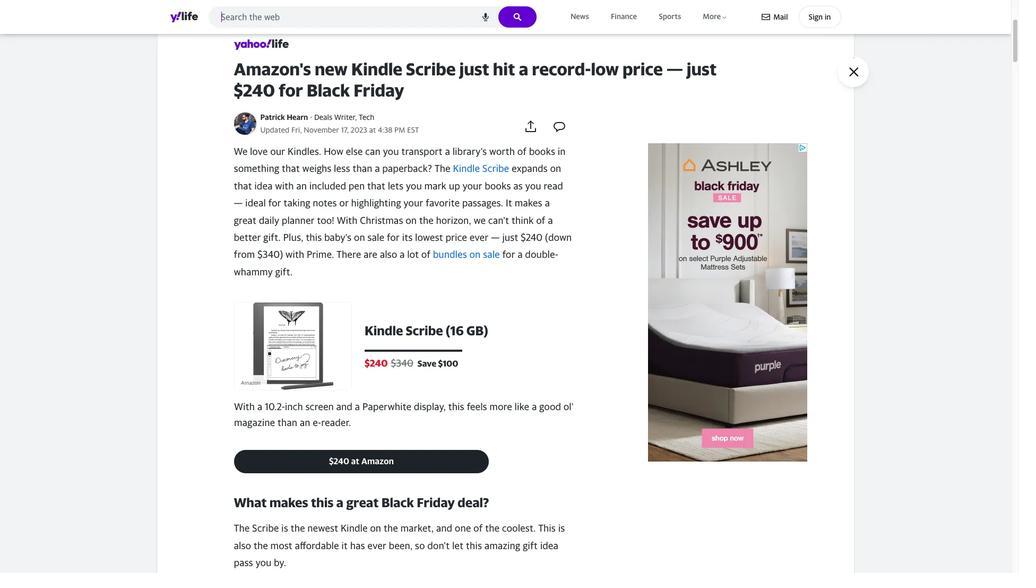 Task type: describe. For each thing, give the bounding box(es) containing it.
that inside we love our kindles. how else can you transport a library's worth of books in something that weighs less than a paperback? the
[[282, 163, 300, 174]]

black inside amazon's new kindle scribe just hit a record-low price — just $240 for black friday
[[307, 80, 350, 100]]

at inside patrick hearn · deals writer, tech updated fri, november 17, 2023 at 4:38 pm est
[[369, 125, 376, 134]]

in inside we love our kindles. how else can you transport a library's worth of books in something that weighs less than a paperback? the
[[558, 146, 566, 157]]

the inside we love our kindles. how else can you transport a library's worth of books in something that weighs less than a paperback? the
[[435, 163, 451, 174]]

on right bundles
[[470, 249, 481, 261]]

pen
[[349, 181, 365, 192]]

just inside expands on that idea with an included pen that lets you mark up your books as you read — ideal for taking notes or highlighting your favorite passages. it makes a great daily planner too! with christmas on the horizon, we can't think of a better gift. plus, this baby's on sale for its lowest price ever — just $240 (down from $340) with prime. there are also a lot of
[[503, 232, 519, 243]]

for a double- whammy gift.
[[234, 249, 559, 278]]

a inside amazon's new kindle scribe just hit a record-low price — just $240 for black friday
[[519, 59, 529, 79]]

1 vertical spatial with
[[286, 249, 304, 261]]

tech
[[359, 113, 375, 122]]

0 vertical spatial your
[[463, 181, 483, 192]]

ever inside expands on that idea with an included pen that lets you mark up your books as you read — ideal for taking notes or highlighting your favorite passages. it makes a great daily planner too! with christmas on the horizon, we can't think of a better gift. plus, this baby's on sale for its lowest price ever — just $240 (down from $340) with prime. there are also a lot of
[[470, 232, 489, 243]]

search image
[[514, 13, 522, 21]]

favorite
[[426, 198, 460, 209]]

taking
[[284, 198, 311, 209]]

a inside for a double- whammy gift.
[[518, 249, 523, 261]]

hearn
[[287, 113, 308, 122]]

so
[[415, 541, 425, 552]]

gift. inside for a double- whammy gift.
[[275, 267, 293, 278]]

than inside we love our kindles. how else can you transport a library's worth of books in something that weighs less than a paperback? the
[[353, 163, 373, 174]]

the inside the scribe is the newest kindle on the market, and one of the coolest. this is also the most affordable it has ever been, so don't let this amazing gift idea pass you by.
[[234, 523, 250, 534]]

also inside the scribe is the newest kindle on the market, and one of the coolest. this is also the most affordable it has ever been, so don't let this amazing gift idea pass you by.
[[234, 541, 251, 552]]

expands
[[512, 163, 548, 174]]

$240 inside expands on that idea with an included pen that lets you mark up your books as you read — ideal for taking notes or highlighting your favorite passages. it makes a great daily planner too! with christmas on the horizon, we can't think of a better gift. plus, this baby's on sale for its lowest price ever — just $240 (down from $340) with prime. there are also a lot of
[[521, 232, 543, 243]]

scribe for the scribe is the newest kindle on the market, and one of the coolest. this is also the most affordable it has ever been, so don't let this amazing gift idea pass you by.
[[252, 523, 279, 534]]

1 horizontal spatial friday
[[417, 496, 455, 511]]

2023
[[351, 125, 368, 134]]

a up newest
[[337, 496, 344, 511]]

patrick hearn · deals writer, tech updated fri, november 17, 2023 at 4:38 pm est
[[261, 113, 419, 134]]

daily
[[259, 215, 279, 226]]

can't
[[489, 215, 509, 226]]

the up most
[[291, 523, 305, 534]]

$240 at amazon link
[[234, 451, 489, 474]]

paperback?
[[383, 163, 432, 174]]

news link
[[569, 10, 592, 24]]

christmas
[[360, 215, 403, 226]]

like
[[515, 402, 529, 413]]

kindle inside amazon's new kindle scribe just hit a record-low price — just $240 for black friday
[[352, 59, 403, 79]]

new
[[315, 59, 348, 79]]

hit
[[493, 59, 516, 79]]

something
[[234, 163, 279, 174]]

2 is from the left
[[559, 523, 565, 534]]

with a 10.2-inch screen and a paperwhite display, this feels more like a good ol' magazine than an e-reader.
[[234, 402, 574, 429]]

there
[[337, 249, 361, 261]]

books inside we love our kindles. how else can you transport a library's worth of books in something that weighs less than a paperback? the
[[529, 146, 556, 157]]

kindle inside the scribe is the newest kindle on the market, and one of the coolest. this is also the most affordable it has ever been, so don't let this amazing gift idea pass you by.
[[341, 523, 368, 534]]

Search query text field
[[208, 6, 537, 28]]

this inside the scribe is the newest kindle on the market, and one of the coolest. this is also the most affordable it has ever been, so don't let this amazing gift idea pass you by.
[[466, 541, 482, 552]]

passages.
[[462, 198, 504, 209]]

·
[[310, 113, 312, 122]]

ideal
[[245, 198, 266, 209]]

a left 10.2-
[[257, 402, 262, 413]]

bundles
[[433, 249, 467, 261]]

price inside expands on that idea with an included pen that lets you mark up your books as you read — ideal for taking notes or highlighting your favorite passages. it makes a great daily planner too! with christmas on the horizon, we can't think of a better gift. plus, this baby's on sale for its lowest price ever — just $240 (down from $340) with prime. there are also a lot of
[[446, 232, 467, 243]]

17,
[[341, 125, 349, 134]]

kindle scribe (16 gb)
[[365, 324, 488, 338]]

feels
[[467, 402, 487, 413]]

newest
[[308, 523, 338, 534]]

of right think at the right top
[[537, 215, 546, 226]]

$340
[[391, 358, 413, 369]]

worth
[[490, 146, 515, 157]]

double-
[[526, 249, 559, 261]]

scribe inside amazon's new kindle scribe just hit a record-low price — just $240 for black friday
[[406, 59, 456, 79]]

mail link
[[762, 7, 789, 27]]

lot
[[408, 249, 419, 261]]

updated
[[261, 125, 290, 134]]

the left most
[[254, 541, 268, 552]]

on up its
[[406, 215, 417, 226]]

for inside for a double- whammy gift.
[[503, 249, 516, 261]]

$240 at amazon
[[329, 456, 394, 467]]

the up amazing
[[485, 523, 500, 534]]

magazine
[[234, 418, 275, 429]]

a right like
[[532, 402, 537, 413]]

market,
[[401, 523, 434, 534]]

than inside with a 10.2-inch screen and a paperwhite display, this feels more like a good ol' magazine than an e-reader.
[[277, 418, 297, 429]]

also inside expands on that idea with an included pen that lets you mark up your books as you read — ideal for taking notes or highlighting your favorite passages. it makes a great daily planner too! with christmas on the horizon, we can't think of a better gift. plus, this baby's on sale for its lowest price ever — just $240 (down from $340) with prime. there are also a lot of
[[380, 249, 398, 261]]

what makes this a great black friday deal?
[[234, 496, 490, 511]]

0 vertical spatial amazon
[[241, 380, 261, 386]]

this up newest
[[311, 496, 334, 511]]

this inside with a 10.2-inch screen and a paperwhite display, this feels more like a good ol' magazine than an e-reader.
[[448, 402, 464, 413]]

library's
[[453, 146, 487, 157]]

friday inside amazon's new kindle scribe just hit a record-low price — just $240 for black friday
[[354, 80, 405, 100]]

kindle inside kindle scribe (16 gb) link
[[365, 324, 403, 338]]

est
[[407, 125, 419, 134]]

of inside the scribe is the newest kindle on the market, and one of the coolest. this is also the most affordable it has ever been, so don't let this amazing gift idea pass you by.
[[474, 523, 483, 534]]

screen
[[305, 402, 334, 413]]

mail
[[774, 12, 789, 21]]

on up read
[[550, 163, 562, 174]]

a down can
[[375, 163, 380, 174]]

a up (down
[[548, 215, 553, 226]]

fri,
[[292, 125, 302, 134]]

patrick hearn link
[[261, 113, 308, 122]]

you right lets in the left of the page
[[406, 181, 422, 192]]

e-
[[313, 418, 321, 429]]

from
[[234, 249, 255, 261]]

coolest.
[[502, 523, 536, 534]]

save
[[418, 359, 436, 369]]

expands on that idea with an included pen that lets you mark up your books as you read — ideal for taking notes or highlighting your favorite passages. it makes a great daily planner too! with christmas on the horizon, we can't think of a better gift. plus, this baby's on sale for its lowest price ever — just $240 (down from $340) with prime. there are also a lot of
[[234, 163, 572, 261]]

2 horizontal spatial that
[[368, 181, 386, 192]]

makes inside expands on that idea with an included pen that lets you mark up your books as you read — ideal for taking notes or highlighting your favorite passages. it makes a great daily planner too! with christmas on the horizon, we can't think of a better gift. plus, this baby's on sale for its lowest price ever — just $240 (down from $340) with prime. there are also a lot of
[[515, 198, 543, 209]]

you right as
[[526, 181, 542, 192]]

$240 $340 save $100
[[365, 358, 458, 369]]

think
[[512, 215, 534, 226]]

a down read
[[545, 198, 550, 209]]

sports
[[659, 12, 682, 21]]

pm
[[395, 125, 406, 134]]

1 horizontal spatial amazon
[[361, 456, 394, 467]]

prime.
[[307, 249, 334, 261]]

low
[[591, 59, 619, 79]]

1 vertical spatial —
[[234, 198, 243, 209]]

can
[[365, 146, 381, 157]]

inch
[[285, 402, 303, 413]]

a left paperwhite
[[355, 402, 360, 413]]

its
[[402, 232, 413, 243]]

less
[[334, 163, 350, 174]]

we
[[234, 146, 248, 157]]

bundles on sale
[[433, 249, 500, 261]]

1 horizontal spatial —
[[491, 232, 500, 243]]

more
[[703, 12, 721, 21]]

kindle scribe (16 gb) link
[[365, 323, 574, 339]]

the inside expands on that idea with an included pen that lets you mark up your books as you read — ideal for taking notes or highlighting your favorite passages. it makes a great daily planner too! with christmas on the horizon, we can't think of a better gift. plus, this baby's on sale for its lowest price ever — just $240 (down from $340) with prime. there are also a lot of
[[419, 215, 434, 226]]

$100
[[438, 359, 458, 369]]

on inside the scribe is the newest kindle on the market, and one of the coolest. this is also the most affordable it has ever been, so don't let this amazing gift idea pass you by.
[[370, 523, 381, 534]]



Task type: locate. For each thing, give the bounding box(es) containing it.
kindle scribe link
[[453, 163, 510, 174]]

1 vertical spatial idea
[[541, 541, 559, 552]]

scribe inside the scribe is the newest kindle on the market, and one of the coolest. this is also the most affordable it has ever been, so don't let this amazing gift idea pass you by.
[[252, 523, 279, 534]]

sign in link
[[799, 6, 842, 28]]

0 vertical spatial ever
[[470, 232, 489, 243]]

ol'
[[564, 402, 574, 413]]

you inside the scribe is the newest kindle on the market, and one of the coolest. this is also the most affordable it has ever been, so don't let this amazing gift idea pass you by.
[[256, 558, 272, 569]]

more button
[[701, 10, 731, 24]]

1 vertical spatial books
[[485, 181, 511, 192]]

in up read
[[558, 146, 566, 157]]

than down inch
[[277, 418, 297, 429]]

finance
[[611, 12, 638, 21]]

0 horizontal spatial price
[[446, 232, 467, 243]]

finance link
[[609, 10, 640, 24]]

more
[[490, 402, 512, 413]]

1 horizontal spatial in
[[825, 12, 832, 21]]

1 horizontal spatial that
[[282, 163, 300, 174]]

0 vertical spatial with
[[337, 215, 358, 226]]

0 horizontal spatial —
[[234, 198, 243, 209]]

on down what makes this a great black friday deal?
[[370, 523, 381, 534]]

scribe inside kindle scribe (16 gb) link
[[406, 324, 443, 338]]

a right hit
[[519, 59, 529, 79]]

books inside expands on that idea with an included pen that lets you mark up your books as you read — ideal for taking notes or highlighting your favorite passages. it makes a great daily planner too! with christmas on the horizon, we can't think of a better gift. plus, this baby's on sale for its lowest price ever — just $240 (down from $340) with prime. there are also a lot of
[[485, 181, 511, 192]]

0 horizontal spatial black
[[307, 80, 350, 100]]

of right lot
[[422, 249, 431, 261]]

0 horizontal spatial the
[[234, 523, 250, 534]]

0 vertical spatial makes
[[515, 198, 543, 209]]

kindle down library's
[[453, 163, 480, 174]]

great down $240 at amazon link
[[346, 496, 379, 511]]

with
[[337, 215, 358, 226], [234, 402, 255, 413]]

0 vertical spatial an
[[296, 181, 307, 192]]

whammy
[[234, 267, 273, 278]]

as
[[514, 181, 523, 192]]

1 vertical spatial an
[[300, 418, 310, 429]]

sale
[[368, 232, 385, 243], [483, 249, 500, 261]]

$240 down reader.
[[329, 456, 349, 467]]

books up expands
[[529, 146, 556, 157]]

0 vertical spatial also
[[380, 249, 398, 261]]

your right up
[[463, 181, 483, 192]]

that up ideal
[[234, 181, 252, 192]]

sale down can't
[[483, 249, 500, 261]]

with inside expands on that idea with an included pen that lets you mark up your books as you read — ideal for taking notes or highlighting your favorite passages. it makes a great daily planner too! with christmas on the horizon, we can't think of a better gift. plus, this baby's on sale for its lowest price ever — just $240 (down from $340) with prime. there are also a lot of
[[337, 215, 358, 226]]

1 vertical spatial the
[[234, 523, 250, 534]]

an up taking
[[296, 181, 307, 192]]

for up daily on the left
[[268, 198, 281, 209]]

than
[[353, 163, 373, 174], [277, 418, 297, 429]]

highlighting
[[351, 198, 401, 209]]

1 vertical spatial at
[[351, 456, 359, 467]]

1 vertical spatial ever
[[368, 541, 387, 552]]

1 vertical spatial in
[[558, 146, 566, 157]]

makes
[[515, 198, 543, 209], [270, 496, 308, 511]]

1 horizontal spatial also
[[380, 249, 398, 261]]

this right let
[[466, 541, 482, 552]]

and inside with a 10.2-inch screen and a paperwhite display, this feels more like a good ol' magazine than an e-reader.
[[336, 402, 352, 413]]

0 vertical spatial and
[[336, 402, 352, 413]]

friday
[[354, 80, 405, 100], [417, 496, 455, 511]]

1 horizontal spatial black
[[382, 496, 414, 511]]

of up expands
[[518, 146, 527, 157]]

has
[[350, 541, 365, 552]]

— inside amazon's new kindle scribe just hit a record-low price — just $240 for black friday
[[667, 59, 684, 79]]

this left feels
[[448, 402, 464, 413]]

sign
[[809, 12, 823, 21]]

0 horizontal spatial great
[[234, 215, 257, 226]]

you inside we love our kindles. how else can you transport a library's worth of books in something that weighs less than a paperback? the
[[383, 146, 399, 157]]

price right low
[[623, 59, 663, 79]]

scribe for kindle scribe
[[483, 163, 510, 174]]

2 horizontal spatial just
[[687, 59, 717, 79]]

1 vertical spatial than
[[277, 418, 297, 429]]

0 vertical spatial friday
[[354, 80, 405, 100]]

with inside with a 10.2-inch screen and a paperwhite display, this feels more like a good ol' magazine than an e-reader.
[[234, 402, 255, 413]]

of inside we love our kindles. how else can you transport a library's worth of books in something that weighs less than a paperback? the
[[518, 146, 527, 157]]

gift. inside expands on that idea with an included pen that lets you mark up your books as you read — ideal for taking notes or highlighting your favorite passages. it makes a great daily planner too! with christmas on the horizon, we can't think of a better gift. plus, this baby's on sale for its lowest price ever — just $240 (down from $340) with prime. there are also a lot of
[[264, 232, 281, 243]]

1 vertical spatial and
[[437, 523, 453, 534]]

0 horizontal spatial sale
[[368, 232, 385, 243]]

1 horizontal spatial the
[[435, 163, 451, 174]]

1 horizontal spatial ever
[[470, 232, 489, 243]]

weighs
[[303, 163, 332, 174]]

with
[[275, 181, 294, 192], [286, 249, 304, 261]]

price down horizon,
[[446, 232, 467, 243]]

and up don't
[[437, 523, 453, 534]]

you left by.
[[256, 558, 272, 569]]

1 horizontal spatial sale
[[483, 249, 500, 261]]

the
[[419, 215, 434, 226], [291, 523, 305, 534], [384, 523, 398, 534], [485, 523, 500, 534], [254, 541, 268, 552]]

black
[[307, 80, 350, 100], [382, 496, 414, 511]]

0 horizontal spatial that
[[234, 181, 252, 192]]

0 horizontal spatial idea
[[255, 181, 273, 192]]

good
[[539, 402, 561, 413]]

else
[[346, 146, 363, 157]]

0 horizontal spatial with
[[234, 402, 255, 413]]

horizon,
[[436, 215, 472, 226]]

it
[[506, 198, 513, 209]]

1 horizontal spatial than
[[353, 163, 373, 174]]

the down what
[[234, 523, 250, 534]]

— left ideal
[[234, 198, 243, 209]]

amazon's new kindle scribe just hit a record-low price — just $240 for black friday
[[234, 59, 717, 100]]

ever right has
[[368, 541, 387, 552]]

for left its
[[387, 232, 400, 243]]

by.
[[274, 558, 286, 569]]

makes right what
[[270, 496, 308, 511]]

it
[[342, 541, 348, 552]]

this up prime.
[[306, 232, 322, 243]]

news
[[571, 12, 590, 21]]

great up better
[[234, 215, 257, 226]]

1 horizontal spatial makes
[[515, 198, 543, 209]]

also up "pass"
[[234, 541, 251, 552]]

gift. up $340) in the left top of the page
[[264, 232, 281, 243]]

(down
[[545, 232, 572, 243]]

ever inside the scribe is the newest kindle on the market, and one of the coolest. this is also the most affordable it has ever been, so don't let this amazing gift idea pass you by.
[[368, 541, 387, 552]]

mark
[[425, 181, 447, 192]]

amazon up what makes this a great black friday deal?
[[361, 456, 394, 467]]

kindle up has
[[341, 523, 368, 534]]

amazon up magazine
[[241, 380, 261, 386]]

on
[[550, 163, 562, 174], [406, 215, 417, 226], [354, 232, 365, 243], [470, 249, 481, 261], [370, 523, 381, 534]]

0 vertical spatial black
[[307, 80, 350, 100]]

gift. down $340) in the left top of the page
[[275, 267, 293, 278]]

yahoo life shopping image
[[234, 37, 289, 53]]

also right are
[[380, 249, 398, 261]]

display,
[[414, 402, 446, 413]]

are
[[364, 249, 378, 261]]

$240 down think at the right top
[[521, 232, 543, 243]]

0 vertical spatial price
[[623, 59, 663, 79]]

that down our
[[282, 163, 300, 174]]

in right sign at top right
[[825, 12, 832, 21]]

great
[[234, 215, 257, 226], [346, 496, 379, 511]]

1 vertical spatial great
[[346, 496, 379, 511]]

0 horizontal spatial friday
[[354, 80, 405, 100]]

a left the double-
[[518, 249, 523, 261]]

deals
[[314, 113, 333, 122]]

1 vertical spatial black
[[382, 496, 414, 511]]

0 horizontal spatial is
[[282, 523, 288, 534]]

0 horizontal spatial ever
[[368, 541, 387, 552]]

reader.
[[321, 418, 351, 429]]

record-
[[532, 59, 591, 79]]

1 vertical spatial with
[[234, 402, 255, 413]]

our
[[270, 146, 285, 157]]

1 vertical spatial friday
[[417, 496, 455, 511]]

0 vertical spatial sale
[[368, 232, 385, 243]]

1 horizontal spatial at
[[369, 125, 376, 134]]

gift
[[523, 541, 538, 552]]

amazing
[[485, 541, 521, 552]]

for left the double-
[[503, 249, 516, 261]]

0 horizontal spatial and
[[336, 402, 352, 413]]

1 horizontal spatial great
[[346, 496, 379, 511]]

1 vertical spatial makes
[[270, 496, 308, 511]]

$240 left $340
[[365, 358, 388, 369]]

love
[[250, 146, 268, 157]]

patrick
[[261, 113, 285, 122]]

idea
[[255, 181, 273, 192], [541, 541, 559, 552]]

$240 down amazon's
[[234, 80, 275, 100]]

we love our kindles. how else can you transport a library's worth of books in something that weighs less than a paperback? the
[[234, 146, 566, 174]]

and inside the scribe is the newest kindle on the market, and one of the coolest. this is also the most affordable it has ever been, so don't let this amazing gift idea pass you by.
[[437, 523, 453, 534]]

patrick hearn image
[[234, 112, 256, 135]]

than up pen
[[353, 163, 373, 174]]

black down new
[[307, 80, 350, 100]]

0 horizontal spatial at
[[351, 456, 359, 467]]

idea down the something
[[255, 181, 273, 192]]

0 vertical spatial than
[[353, 163, 373, 174]]

for up patrick hearn link
[[279, 80, 303, 100]]

we
[[474, 215, 486, 226]]

None search field
[[208, 6, 537, 31]]

how
[[324, 146, 344, 157]]

toolbar containing mail
[[762, 6, 842, 28]]

this
[[306, 232, 322, 243], [448, 402, 464, 413], [311, 496, 334, 511], [466, 541, 482, 552]]

1 vertical spatial amazon
[[361, 456, 394, 467]]

an left e-
[[300, 418, 310, 429]]

—
[[667, 59, 684, 79], [234, 198, 243, 209], [491, 232, 500, 243]]

0 vertical spatial in
[[825, 12, 832, 21]]

0 vertical spatial the
[[435, 163, 451, 174]]

transport
[[402, 146, 443, 157]]

— down sports link
[[667, 59, 684, 79]]

advertisement region
[[648, 143, 808, 462]]

0 vertical spatial at
[[369, 125, 376, 134]]

the up lowest
[[419, 215, 434, 226]]

friday up tech
[[354, 80, 405, 100]]

0 horizontal spatial makes
[[270, 496, 308, 511]]

0 horizontal spatial than
[[277, 418, 297, 429]]

1 is from the left
[[282, 523, 288, 534]]

1 vertical spatial your
[[404, 198, 424, 209]]

of right 'one' on the left of the page
[[474, 523, 483, 534]]

sale inside expands on that idea with an included pen that lets you mark up your books as you read — ideal for taking notes or highlighting your favorite passages. it makes a great daily planner too! with christmas on the horizon, we can't think of a better gift. plus, this baby's on sale for its lowest price ever — just $240 (down from $340) with prime. there are also a lot of
[[368, 232, 385, 243]]

great inside expands on that idea with an included pen that lets you mark up your books as you read — ideal for taking notes or highlighting your favorite passages. it makes a great daily planner too! with christmas on the horizon, we can't think of a better gift. plus, this baby's on sale for its lowest price ever — just $240 (down from $340) with prime. there are also a lot of
[[234, 215, 257, 226]]

books left as
[[485, 181, 511, 192]]

is up most
[[282, 523, 288, 534]]

4:38
[[378, 125, 393, 134]]

bundles on sale link
[[433, 249, 500, 261]]

1 vertical spatial price
[[446, 232, 467, 243]]

$340)
[[258, 249, 283, 261]]

0 vertical spatial idea
[[255, 181, 273, 192]]

too!
[[317, 215, 334, 226]]

kindles.
[[288, 146, 322, 157]]

at up what makes this a great black friday deal?
[[351, 456, 359, 467]]

paperwhite
[[362, 402, 411, 413]]

on up there
[[354, 232, 365, 243]]

1 horizontal spatial is
[[559, 523, 565, 534]]

1 horizontal spatial and
[[437, 523, 453, 534]]

been,
[[389, 541, 413, 552]]

and up reader.
[[336, 402, 352, 413]]

with up magazine
[[234, 402, 255, 413]]

this inside expands on that idea with an included pen that lets you mark up your books as you read — ideal for taking notes or highlighting your favorite passages. it makes a great daily planner too! with christmas on the horizon, we can't think of a better gift. plus, this baby's on sale for its lowest price ever — just $240 (down from $340) with prime. there are also a lot of
[[306, 232, 322, 243]]

sports link
[[657, 10, 684, 24]]

1 vertical spatial also
[[234, 541, 251, 552]]

1 horizontal spatial price
[[623, 59, 663, 79]]

1 horizontal spatial with
[[337, 215, 358, 226]]

ever
[[470, 232, 489, 243], [368, 541, 387, 552]]

2 horizontal spatial —
[[667, 59, 684, 79]]

included
[[309, 181, 346, 192]]

0 vertical spatial with
[[275, 181, 294, 192]]

10.2-
[[265, 402, 285, 413]]

0 horizontal spatial books
[[485, 181, 511, 192]]

ever down we
[[470, 232, 489, 243]]

kindle
[[352, 59, 403, 79], [453, 163, 480, 174], [365, 324, 403, 338], [341, 523, 368, 534]]

an inside with a 10.2-inch screen and a paperwhite display, this feels more like a good ol' magazine than an e-reader.
[[300, 418, 310, 429]]

of
[[518, 146, 527, 157], [537, 215, 546, 226], [422, 249, 431, 261], [474, 523, 483, 534]]

0 vertical spatial —
[[667, 59, 684, 79]]

toolbar
[[762, 6, 842, 28]]

a left library's
[[445, 146, 450, 157]]

1 horizontal spatial idea
[[541, 541, 559, 552]]

what
[[234, 496, 267, 511]]

— down can't
[[491, 232, 500, 243]]

kindle right new
[[352, 59, 403, 79]]

sale up are
[[368, 232, 385, 243]]

writer,
[[335, 113, 357, 122]]

1 vertical spatial gift.
[[275, 267, 293, 278]]

with down or
[[337, 215, 358, 226]]

scribe for kindle scribe (16 gb)
[[406, 324, 443, 338]]

november
[[304, 125, 339, 134]]

0 horizontal spatial amazon
[[241, 380, 261, 386]]

a left lot
[[400, 249, 405, 261]]

the up mark
[[435, 163, 451, 174]]

0 vertical spatial great
[[234, 215, 257, 226]]

friday up market,
[[417, 496, 455, 511]]

0 vertical spatial gift.
[[264, 232, 281, 243]]

$240 inside amazon's new kindle scribe just hit a record-low price — just $240 for black friday
[[234, 80, 275, 100]]

one
[[455, 523, 471, 534]]

the up been,
[[384, 523, 398, 534]]

your left favorite
[[404, 198, 424, 209]]

black up market,
[[382, 496, 414, 511]]

books
[[529, 146, 556, 157], [485, 181, 511, 192]]

with up taking
[[275, 181, 294, 192]]

this
[[539, 523, 556, 534]]

that up the highlighting
[[368, 181, 386, 192]]

an
[[296, 181, 307, 192], [300, 418, 310, 429]]

at left 4:38
[[369, 125, 376, 134]]

1 horizontal spatial your
[[463, 181, 483, 192]]

is right this
[[559, 523, 565, 534]]

most
[[271, 541, 293, 552]]

idea inside expands on that idea with an included pen that lets you mark up your books as you read — ideal for taking notes or highlighting your favorite passages. it makes a great daily planner too! with christmas on the horizon, we can't think of a better gift. plus, this baby's on sale for its lowest price ever — just $240 (down from $340) with prime. there are also a lot of
[[255, 181, 273, 192]]

amazon's
[[234, 59, 311, 79]]

2 vertical spatial —
[[491, 232, 500, 243]]

an inside expands on that idea with an included pen that lets you mark up your books as you read — ideal for taking notes or highlighting your favorite passages. it makes a great daily planner too! with christmas on the horizon, we can't think of a better gift. plus, this baby's on sale for its lowest price ever — just $240 (down from $340) with prime. there are also a lot of
[[296, 181, 307, 192]]

in inside toolbar
[[825, 12, 832, 21]]

let
[[453, 541, 464, 552]]

0 horizontal spatial just
[[460, 59, 490, 79]]

(16
[[446, 324, 464, 338]]

idea down this
[[541, 541, 559, 552]]

you right can
[[383, 146, 399, 157]]

for inside amazon's new kindle scribe just hit a record-low price — just $240 for black friday
[[279, 80, 303, 100]]

and
[[336, 402, 352, 413], [437, 523, 453, 534]]

planner
[[282, 215, 315, 226]]

1 horizontal spatial books
[[529, 146, 556, 157]]

idea inside the scribe is the newest kindle on the market, and one of the coolest. this is also the most affordable it has ever been, so don't let this amazing gift idea pass you by.
[[541, 541, 559, 552]]

price
[[623, 59, 663, 79], [446, 232, 467, 243]]

0 horizontal spatial your
[[404, 198, 424, 209]]

1 vertical spatial sale
[[483, 249, 500, 261]]

price inside amazon's new kindle scribe just hit a record-low price — just $240 for black friday
[[623, 59, 663, 79]]

also
[[380, 249, 398, 261], [234, 541, 251, 552]]

kindle up $340
[[365, 324, 403, 338]]

makes up think at the right top
[[515, 198, 543, 209]]

0 horizontal spatial in
[[558, 146, 566, 157]]

0 horizontal spatial also
[[234, 541, 251, 552]]

with down plus,
[[286, 249, 304, 261]]

gb)
[[467, 324, 488, 338]]

0 vertical spatial books
[[529, 146, 556, 157]]

1 horizontal spatial just
[[503, 232, 519, 243]]



Task type: vqa. For each thing, say whether or not it's contained in the screenshot.
the you
yes



